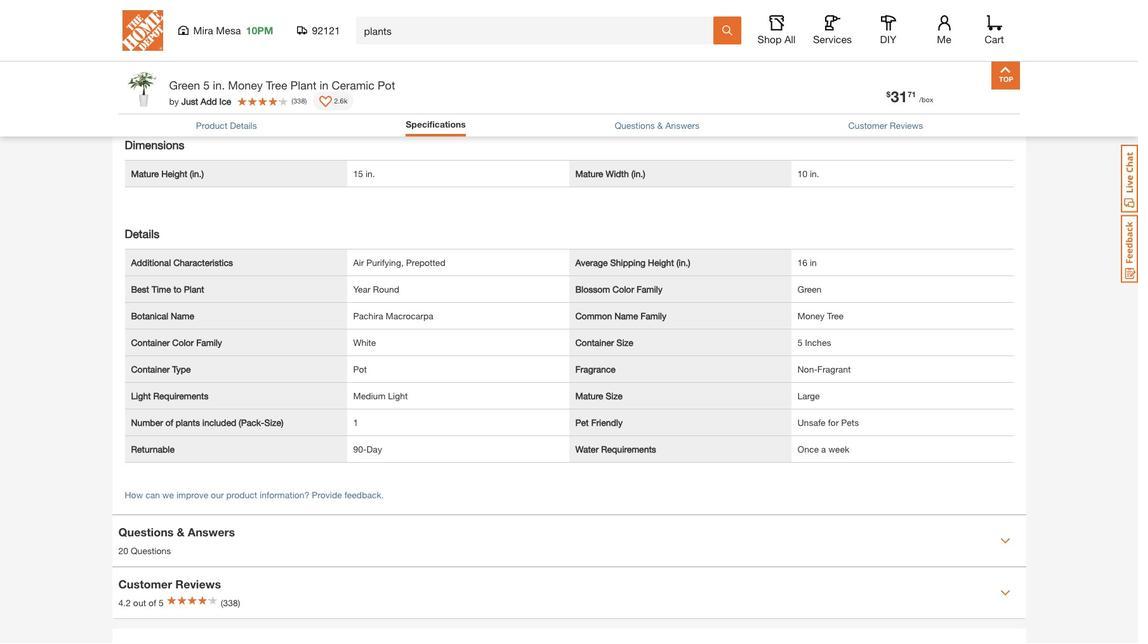 Task type: describe. For each thing, give the bounding box(es) containing it.
pachira macrocarpa
[[353, 311, 434, 321]]

return policy
[[153, 1, 207, 12]]

product image image
[[122, 67, 163, 109]]

by
[[169, 96, 179, 106]]

a
[[822, 444, 827, 455]]

family for container color family
[[196, 337, 222, 348]]

questions & answers
[[615, 120, 700, 131]]

( 338 )
[[292, 96, 307, 105]]

1 horizontal spatial in
[[810, 257, 817, 268]]

10 in.
[[798, 168, 820, 179]]

2 vertical spatial questions
[[131, 546, 171, 557]]

round
[[373, 284, 400, 295]]

caret image
[[1001, 588, 1011, 598]]

1 vertical spatial tree
[[827, 311, 844, 321]]

1 vertical spatial of
[[149, 598, 156, 609]]

cart
[[985, 33, 1005, 45]]

name for botanical
[[171, 311, 194, 321]]

container color family
[[131, 337, 222, 348]]

ceramic
[[332, 78, 375, 92]]

fragrance
[[576, 364, 616, 375]]

air
[[353, 257, 364, 268]]

mature size
[[576, 391, 623, 401]]

common name family
[[576, 311, 667, 321]]

90-day
[[353, 444, 382, 455]]

how can we improve our product information? provide feedback. link
[[125, 490, 384, 500]]

unsafe for pets
[[798, 417, 859, 428]]

1 vertical spatial customer reviews
[[118, 578, 221, 592]]

1 horizontal spatial specifications
[[406, 119, 466, 130]]

pet friendly
[[576, 417, 623, 428]]

What can we help you find today? search field
[[364, 17, 713, 44]]

& for questions & answers 20 questions
[[177, 526, 185, 539]]

just
[[181, 96, 198, 106]]

1 vertical spatial 5
[[798, 337, 803, 348]]

light requirements
[[131, 391, 209, 401]]

(in.) for mature height (in.)
[[190, 168, 204, 179]]

in. for 15 in.
[[366, 168, 375, 179]]

average shipping height (in.)
[[576, 257, 691, 268]]

(
[[292, 96, 294, 105]]

mature width (in.)
[[576, 168, 646, 179]]

0 vertical spatial money
[[228, 78, 263, 92]]

cart link
[[981, 15, 1009, 46]]

container type
[[131, 364, 191, 375]]

2 light from the left
[[388, 391, 408, 401]]

blossom
[[576, 284, 610, 295]]

friendly
[[592, 417, 623, 428]]

feedback link image
[[1122, 215, 1139, 283]]

(in.) for mature width (in.)
[[632, 168, 646, 179]]

return policy link
[[153, 1, 207, 12]]

0 horizontal spatial 5
[[159, 598, 164, 609]]

family for blossom color family
[[637, 284, 663, 295]]

display image
[[320, 96, 332, 109]]

feedback.
[[345, 490, 384, 500]]

return
[[153, 1, 180, 12]]

green for green
[[798, 284, 822, 295]]

family for common name family
[[641, 311, 667, 321]]

additional characteristics
[[131, 257, 233, 268]]

31
[[891, 88, 908, 105]]

to
[[174, 284, 182, 295]]

71
[[908, 90, 917, 99]]

provide
[[312, 490, 342, 500]]

10
[[798, 168, 808, 179]]

pets
[[842, 417, 859, 428]]

type
[[172, 364, 191, 375]]

size for mature size
[[606, 391, 623, 401]]

15
[[353, 168, 363, 179]]

2 horizontal spatial (in.)
[[677, 257, 691, 268]]

day
[[367, 444, 382, 455]]

fragrant
[[818, 364, 851, 375]]

$ 31 71 /box
[[887, 88, 934, 105]]

add
[[201, 96, 217, 106]]

medium
[[353, 391, 386, 401]]

how
[[125, 490, 143, 500]]

)
[[305, 96, 307, 105]]

botanical name
[[131, 311, 194, 321]]

number
[[131, 417, 163, 428]]

1 vertical spatial height
[[648, 257, 674, 268]]

/box
[[920, 95, 934, 104]]

pachira
[[353, 311, 383, 321]]

color for container
[[172, 337, 194, 348]]

improve
[[176, 490, 208, 500]]

diy button
[[869, 15, 909, 46]]

16 in
[[798, 257, 817, 268]]

answers for questions & answers
[[666, 120, 700, 131]]

air purifying, prepotted
[[353, 257, 446, 268]]

container for container size
[[576, 337, 614, 348]]

characteristics
[[173, 257, 233, 268]]

0 vertical spatial customer reviews
[[849, 120, 924, 131]]

mature height (in.)
[[131, 168, 204, 179]]

0 horizontal spatial tree
[[266, 78, 287, 92]]

macrocarpa
[[386, 311, 434, 321]]

product
[[226, 490, 257, 500]]

shop all
[[758, 33, 796, 45]]

returnable
[[131, 444, 175, 455]]

time
[[152, 284, 171, 295]]

in. for 10 in.
[[810, 168, 820, 179]]

policy
[[183, 1, 207, 12]]

answers for questions & answers 20 questions
[[188, 526, 235, 539]]

mira
[[193, 24, 213, 36]]

0 vertical spatial of
[[166, 417, 173, 428]]

the home depot logo image
[[122, 10, 163, 51]]

average
[[576, 257, 608, 268]]



Task type: locate. For each thing, give the bounding box(es) containing it.
mature down dimensions
[[131, 168, 159, 179]]

0 horizontal spatial specifications
[[118, 80, 196, 94]]

best time to plant
[[131, 284, 204, 295]]

questions up width on the right top of the page
[[615, 120, 655, 131]]

common
[[576, 311, 612, 321]]

color up type
[[172, 337, 194, 348]]

light right medium
[[388, 391, 408, 401]]

1 name from the left
[[171, 311, 194, 321]]

1 vertical spatial answers
[[188, 526, 235, 539]]

5 right 'out'
[[159, 598, 164, 609]]

1 horizontal spatial plant
[[291, 78, 317, 92]]

our
[[211, 490, 224, 500]]

requirements for water requirements
[[601, 444, 657, 455]]

mature for mature height (in.)
[[131, 168, 159, 179]]

in. right 10
[[810, 168, 820, 179]]

in. right 15 in the left top of the page
[[366, 168, 375, 179]]

questions for questions & answers
[[615, 120, 655, 131]]

container size
[[576, 337, 634, 348]]

questions right 20
[[131, 546, 171, 557]]

2.6k button
[[313, 91, 354, 111]]

4.2
[[118, 598, 131, 609]]

0 vertical spatial pot
[[378, 78, 395, 92]]

1 horizontal spatial tree
[[827, 311, 844, 321]]

0 vertical spatial color
[[613, 284, 635, 295]]

1 horizontal spatial (in.)
[[632, 168, 646, 179]]

0 horizontal spatial color
[[172, 337, 194, 348]]

number of plants included (pack-size)
[[131, 417, 284, 428]]

0 horizontal spatial customer
[[118, 578, 172, 592]]

1
[[353, 417, 358, 428]]

0 vertical spatial specifications
[[118, 80, 196, 94]]

answers inside the questions & answers 20 questions
[[188, 526, 235, 539]]

customer reviews button
[[849, 119, 924, 132], [849, 119, 924, 132]]

year
[[353, 284, 371, 295]]

0 vertical spatial height
[[161, 168, 187, 179]]

1 horizontal spatial height
[[648, 257, 674, 268]]

92121 button
[[297, 24, 341, 37]]

container left type
[[131, 364, 170, 375]]

light
[[131, 391, 151, 401], [388, 391, 408, 401]]

caret image
[[1001, 536, 1011, 546]]

0 horizontal spatial name
[[171, 311, 194, 321]]

size for container size
[[617, 337, 634, 348]]

0 vertical spatial size
[[617, 337, 634, 348]]

1 vertical spatial specifications
[[406, 119, 466, 130]]

&
[[658, 120, 663, 131], [177, 526, 185, 539]]

mature for mature size
[[576, 391, 604, 401]]

0 horizontal spatial &
[[177, 526, 185, 539]]

customer
[[849, 120, 888, 131], [118, 578, 172, 592]]

1 vertical spatial customer
[[118, 578, 172, 592]]

name for common
[[615, 311, 638, 321]]

0 vertical spatial &
[[658, 120, 663, 131]]

water requirements
[[576, 444, 657, 455]]

(in.) right the shipping
[[677, 257, 691, 268]]

container for container type
[[131, 364, 170, 375]]

0 vertical spatial questions
[[615, 120, 655, 131]]

0 vertical spatial answers
[[666, 120, 700, 131]]

in up display icon
[[320, 78, 329, 92]]

2 horizontal spatial 5
[[798, 337, 803, 348]]

pot right ceramic
[[378, 78, 395, 92]]

name down blossom color family
[[615, 311, 638, 321]]

requirements down 'friendly'
[[601, 444, 657, 455]]

0 vertical spatial reviews
[[890, 120, 924, 131]]

1 horizontal spatial money
[[798, 311, 825, 321]]

1 horizontal spatial details
[[230, 120, 257, 131]]

1 vertical spatial color
[[172, 337, 194, 348]]

container down "botanical" on the left top of the page
[[131, 337, 170, 348]]

customer down $
[[849, 120, 888, 131]]

mature down fragrance
[[576, 391, 604, 401]]

2 horizontal spatial in.
[[810, 168, 820, 179]]

how can we improve our product information? provide feedback.
[[125, 490, 384, 500]]

width
[[606, 168, 629, 179]]

included
[[202, 417, 236, 428]]

we
[[162, 490, 174, 500]]

0 horizontal spatial in.
[[213, 78, 225, 92]]

name down to on the left of the page
[[171, 311, 194, 321]]

week
[[829, 444, 850, 455]]

5
[[203, 78, 210, 92], [798, 337, 803, 348], [159, 598, 164, 609]]

0 horizontal spatial light
[[131, 391, 151, 401]]

customer up 4.2 out of 5
[[118, 578, 172, 592]]

0 horizontal spatial money
[[228, 78, 263, 92]]

light up number at the left
[[131, 391, 151, 401]]

1 horizontal spatial 5
[[203, 78, 210, 92]]

water
[[576, 444, 599, 455]]

height down dimensions
[[161, 168, 187, 179]]

0 vertical spatial tree
[[266, 78, 287, 92]]

plant up )
[[291, 78, 317, 92]]

additional
[[131, 257, 171, 268]]

questions
[[615, 120, 655, 131], [118, 526, 174, 539], [131, 546, 171, 557]]

1 vertical spatial reviews
[[175, 578, 221, 592]]

1 vertical spatial family
[[641, 311, 667, 321]]

in. up the ice
[[213, 78, 225, 92]]

shipping
[[611, 257, 646, 268]]

reviews up (338)
[[175, 578, 221, 592]]

4.2 out of 5
[[118, 598, 164, 609]]

best
[[131, 284, 149, 295]]

0 horizontal spatial green
[[169, 78, 200, 92]]

0 vertical spatial green
[[169, 78, 200, 92]]

live chat image
[[1122, 145, 1139, 213]]

338
[[294, 96, 305, 105]]

0 vertical spatial in
[[320, 78, 329, 92]]

color up common name family
[[613, 284, 635, 295]]

details up additional on the top left of page
[[125, 227, 160, 241]]

2 vertical spatial family
[[196, 337, 222, 348]]

0 vertical spatial plant
[[291, 78, 317, 92]]

mature left width on the right top of the page
[[576, 168, 604, 179]]

15 in.
[[353, 168, 375, 179]]

questions up 20
[[118, 526, 174, 539]]

money up the ice
[[228, 78, 263, 92]]

1 horizontal spatial of
[[166, 417, 173, 428]]

prepotted
[[406, 257, 446, 268]]

0 vertical spatial requirements
[[153, 391, 209, 401]]

plant right to on the left of the page
[[184, 284, 204, 295]]

purifying,
[[367, 257, 404, 268]]

name
[[171, 311, 194, 321], [615, 311, 638, 321]]

1 vertical spatial in
[[810, 257, 817, 268]]

out
[[133, 598, 146, 609]]

of left plants
[[166, 417, 173, 428]]

non-fragrant
[[798, 364, 851, 375]]

product details
[[196, 120, 257, 131]]

pot down white
[[353, 364, 367, 375]]

me button
[[924, 15, 965, 46]]

0 vertical spatial 5
[[203, 78, 210, 92]]

0 horizontal spatial pot
[[353, 364, 367, 375]]

1 horizontal spatial name
[[615, 311, 638, 321]]

1 horizontal spatial answers
[[666, 120, 700, 131]]

mesa
[[216, 24, 241, 36]]

2 vertical spatial 5
[[159, 598, 164, 609]]

mature for mature width (in.)
[[576, 168, 604, 179]]

1 light from the left
[[131, 391, 151, 401]]

0 horizontal spatial details
[[125, 227, 160, 241]]

(in.) down product
[[190, 168, 204, 179]]

requirements down type
[[153, 391, 209, 401]]

0 vertical spatial details
[[230, 120, 257, 131]]

information?
[[260, 490, 310, 500]]

details
[[230, 120, 257, 131], [125, 227, 160, 241]]

0 vertical spatial customer
[[849, 120, 888, 131]]

2 name from the left
[[615, 311, 638, 321]]

1 vertical spatial details
[[125, 227, 160, 241]]

year round
[[353, 284, 400, 295]]

of
[[166, 417, 173, 428], [149, 598, 156, 609]]

once a week
[[798, 444, 850, 455]]

family
[[637, 284, 663, 295], [641, 311, 667, 321], [196, 337, 222, 348]]

1 horizontal spatial reviews
[[890, 120, 924, 131]]

5 inches
[[798, 337, 832, 348]]

ice
[[219, 96, 231, 106]]

color for blossom
[[613, 284, 635, 295]]

0 horizontal spatial of
[[149, 598, 156, 609]]

1 vertical spatial pot
[[353, 364, 367, 375]]

1 horizontal spatial &
[[658, 120, 663, 131]]

pet
[[576, 417, 589, 428]]

requirements for light requirements
[[153, 391, 209, 401]]

1 vertical spatial green
[[798, 284, 822, 295]]

0 horizontal spatial plant
[[184, 284, 204, 295]]

1 horizontal spatial requirements
[[601, 444, 657, 455]]

16
[[798, 257, 808, 268]]

size down common name family
[[617, 337, 634, 348]]

(in.) right width on the right top of the page
[[632, 168, 646, 179]]

reviews down $ 31 71 /box
[[890, 120, 924, 131]]

5 left inches
[[798, 337, 803, 348]]

by just add ice
[[169, 96, 231, 106]]

0 horizontal spatial requirements
[[153, 391, 209, 401]]

answers
[[666, 120, 700, 131], [188, 526, 235, 539]]

2.6k
[[334, 96, 348, 105]]

diy
[[881, 33, 897, 45]]

1 horizontal spatial color
[[613, 284, 635, 295]]

0 horizontal spatial in
[[320, 78, 329, 92]]

$
[[887, 90, 891, 99]]

0 horizontal spatial customer reviews
[[118, 578, 221, 592]]

0 horizontal spatial answers
[[188, 526, 235, 539]]

& for questions & answers
[[658, 120, 663, 131]]

1 vertical spatial size
[[606, 391, 623, 401]]

specifications button
[[112, 63, 1027, 114], [406, 117, 466, 133], [406, 117, 466, 131]]

1 vertical spatial money
[[798, 311, 825, 321]]

services button
[[813, 15, 853, 46]]

white
[[353, 337, 376, 348]]

1 horizontal spatial customer reviews
[[849, 120, 924, 131]]

0 horizontal spatial (in.)
[[190, 168, 204, 179]]

1 vertical spatial requirements
[[601, 444, 657, 455]]

mira mesa 10pm
[[193, 24, 273, 36]]

of right 'out'
[[149, 598, 156, 609]]

questions & answers 20 questions
[[118, 526, 235, 557]]

in right "16"
[[810, 257, 817, 268]]

details down the ice
[[230, 120, 257, 131]]

1 vertical spatial &
[[177, 526, 185, 539]]

1 vertical spatial plant
[[184, 284, 204, 295]]

green up just
[[169, 78, 200, 92]]

90-
[[353, 444, 367, 455]]

services
[[814, 33, 852, 45]]

0 horizontal spatial height
[[161, 168, 187, 179]]

green for green 5 in. money tree plant in ceramic pot
[[169, 78, 200, 92]]

1 horizontal spatial light
[[388, 391, 408, 401]]

size up 'friendly'
[[606, 391, 623, 401]]

height
[[161, 168, 187, 179], [648, 257, 674, 268]]

height right the shipping
[[648, 257, 674, 268]]

green
[[169, 78, 200, 92], [798, 284, 822, 295]]

1 horizontal spatial customer
[[849, 120, 888, 131]]

questions for questions & answers 20 questions
[[118, 526, 174, 539]]

0 horizontal spatial reviews
[[175, 578, 221, 592]]

(338)
[[221, 598, 240, 609]]

& inside the questions & answers 20 questions
[[177, 526, 185, 539]]

0 vertical spatial family
[[637, 284, 663, 295]]

container up fragrance
[[576, 337, 614, 348]]

1 horizontal spatial pot
[[378, 78, 395, 92]]

blossom color family
[[576, 284, 663, 295]]

green down the "16 in"
[[798, 284, 822, 295]]

customer reviews up 4.2 out of 5
[[118, 578, 221, 592]]

questions & answers button
[[615, 119, 700, 132], [615, 119, 700, 132]]

container for container color family
[[131, 337, 170, 348]]

can
[[146, 490, 160, 500]]

specifications
[[118, 80, 196, 94], [406, 119, 466, 130]]

requirements
[[153, 391, 209, 401], [601, 444, 657, 455]]

1 horizontal spatial in.
[[366, 168, 375, 179]]

customer reviews down $
[[849, 120, 924, 131]]

money up '5 inches'
[[798, 311, 825, 321]]

5 up add
[[203, 78, 210, 92]]

1 horizontal spatial green
[[798, 284, 822, 295]]

1 vertical spatial questions
[[118, 526, 174, 539]]



Task type: vqa. For each thing, say whether or not it's contained in the screenshot.


